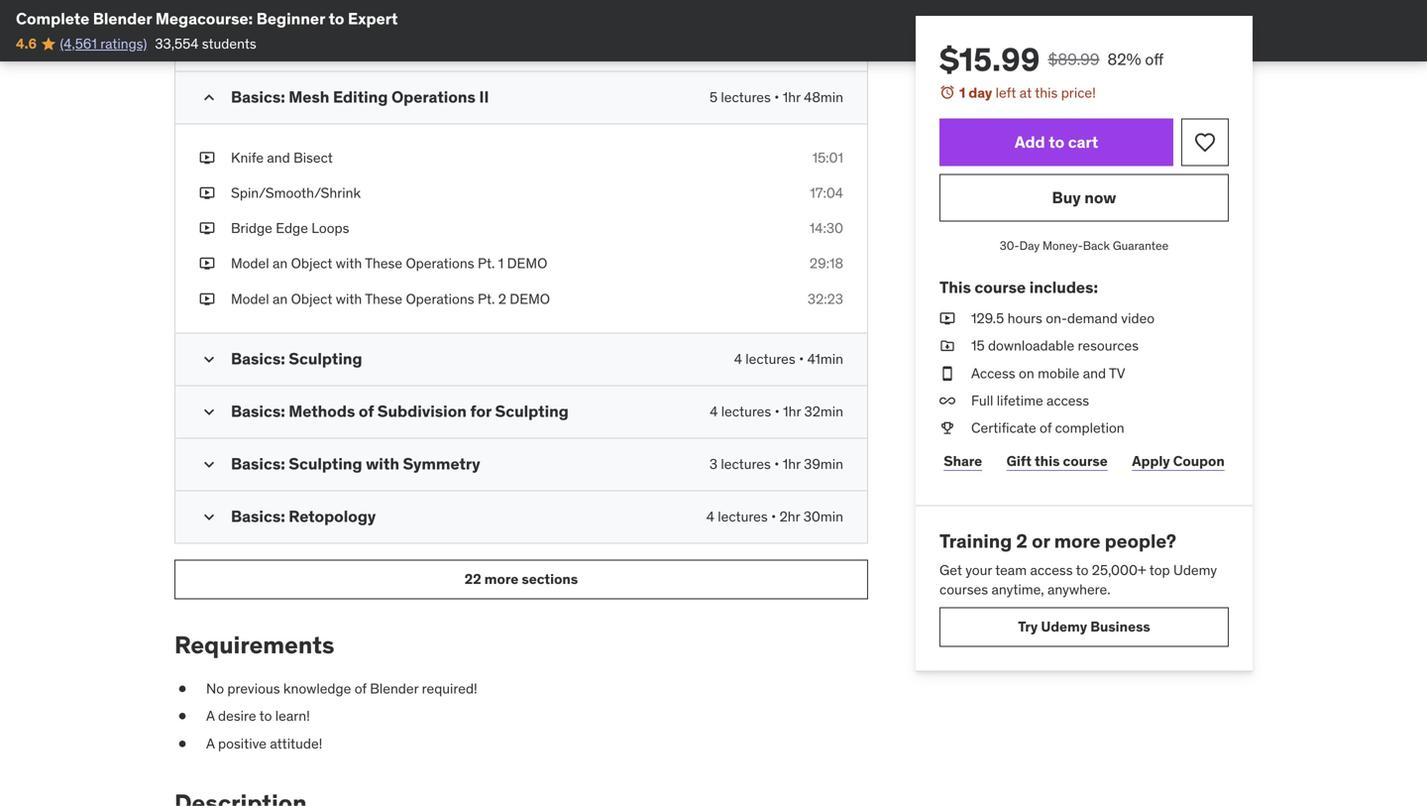 Task type: locate. For each thing, give the bounding box(es) containing it.
5
[[710, 88, 718, 106]]

with down 'loops'
[[336, 254, 362, 272]]

0 vertical spatial an
[[273, 28, 288, 46]]

to left cart at the right top
[[1049, 132, 1065, 152]]

0 vertical spatial a
[[206, 707, 215, 725]]

2 these from the top
[[365, 290, 403, 308]]

1 vertical spatial more
[[485, 570, 519, 588]]

2 object from the top
[[291, 254, 333, 272]]

small image for basics: sculpting with symmetry
[[199, 454, 219, 474]]

small image
[[199, 349, 219, 369], [199, 402, 219, 422], [199, 454, 219, 474]]

and right "knife" on the left of the page
[[267, 149, 290, 166]]

• left "41min"
[[799, 350, 804, 368]]

2 vertical spatial an
[[273, 290, 288, 308]]

xsmall image
[[199, 28, 215, 47], [199, 183, 215, 203], [199, 219, 215, 238], [199, 289, 215, 309], [940, 336, 956, 356], [940, 364, 956, 383], [174, 707, 190, 726], [174, 734, 190, 753]]

operations left 'ii'
[[392, 87, 476, 107]]

to up anywhere.
[[1076, 561, 1089, 579]]

0 vertical spatial on
[[378, 28, 394, 46]]

these for 2
[[365, 290, 403, 308]]

lectures right 3
[[721, 455, 771, 473]]

32min
[[805, 402, 844, 420]]

basics: for basics: sculpting
[[231, 348, 285, 369]]

1 vertical spatial object
[[291, 254, 333, 272]]

1 vertical spatial demo
[[507, 254, 548, 272]]

1hr
[[783, 88, 801, 106], [783, 402, 801, 420], [783, 455, 801, 473]]

pt. for 1
[[478, 254, 495, 272]]

udemy inside the try udemy business link
[[1041, 618, 1088, 636]]

a for a positive attitude!
[[206, 734, 215, 752]]

and left tv
[[1083, 364, 1107, 382]]

this right "gift"
[[1035, 452, 1060, 470]]

blender left required!
[[370, 680, 419, 698]]

buy now
[[1052, 187, 1117, 208]]

0 vertical spatial udemy
[[1174, 561, 1218, 579]]

an down bridge edge loops
[[273, 254, 288, 272]]

2 small image from the top
[[199, 402, 219, 422]]

demo
[[549, 28, 590, 46], [507, 254, 548, 272], [510, 290, 550, 308]]

1 vertical spatial udemy
[[1041, 618, 1088, 636]]

4 up 4 lectures • 1hr 32min
[[734, 350, 742, 368]]

0 horizontal spatial and
[[267, 149, 290, 166]]

students
[[202, 35, 257, 52]]

try udemy business link
[[940, 607, 1229, 647]]

based
[[336, 28, 375, 46]]

object down 'loops'
[[291, 254, 333, 272]]

33,554
[[155, 35, 199, 52]]

0 horizontal spatial blender
[[93, 8, 152, 29]]

2 this from the top
[[1035, 452, 1060, 470]]

1 vertical spatial access
[[1031, 561, 1073, 579]]

small image left basics: retopology in the left bottom of the page
[[199, 507, 219, 527]]

0 vertical spatial these
[[365, 254, 403, 272]]

3 object from the top
[[291, 290, 333, 308]]

desire
[[218, 707, 256, 725]]

a left positive at the left bottom of the page
[[206, 734, 215, 752]]

guarantee
[[1113, 238, 1169, 253]]

1hr left the 32min
[[783, 402, 801, 420]]

xsmall image
[[199, 148, 215, 168], [199, 254, 215, 273], [940, 309, 956, 328], [940, 391, 956, 410], [940, 418, 956, 438], [174, 679, 190, 699]]

1 horizontal spatial and
[[1083, 364, 1107, 382]]

82%
[[1108, 49, 1142, 69]]

add
[[1015, 132, 1046, 152]]

to inside button
[[1049, 132, 1065, 152]]

object for model an object with these operations pt. 2 demo
[[291, 290, 333, 308]]

1 vertical spatial these
[[365, 290, 403, 308]]

downloadable
[[988, 337, 1075, 355]]

operations down the model an object with these operations pt. 1 demo
[[406, 290, 474, 308]]

basics: for basics: retopology
[[231, 506, 285, 526]]

1 vertical spatial small image
[[199, 402, 219, 422]]

0 horizontal spatial udemy
[[1041, 618, 1088, 636]]

more
[[1055, 529, 1101, 553], [485, 570, 519, 588]]

2 vertical spatial small image
[[199, 454, 219, 474]]

0 horizontal spatial on
[[378, 28, 394, 46]]

of right methods
[[359, 401, 374, 421]]

1 horizontal spatial blender
[[370, 680, 419, 698]]

cart
[[1068, 132, 1099, 152]]

1 vertical spatial small image
[[199, 507, 219, 527]]

1 small image from the top
[[199, 88, 219, 107]]

access on mobile and tv
[[972, 364, 1126, 382]]

of right knowledge
[[355, 680, 367, 698]]

day
[[1020, 238, 1040, 253]]

1 vertical spatial a
[[206, 734, 215, 752]]

basics: sculpting with symmetry
[[231, 453, 480, 474]]

0 vertical spatial with
[[336, 254, 362, 272]]

0 vertical spatial small image
[[199, 349, 219, 369]]

no
[[206, 680, 224, 698]]

basics: methods of subdivision for sculpting
[[231, 401, 569, 421]]

object
[[291, 28, 333, 46], [291, 254, 333, 272], [291, 290, 333, 308]]

with down basics: methods of subdivision for sculpting
[[366, 453, 400, 474]]

these down the model an object with these operations pt. 1 demo
[[365, 290, 403, 308]]

1 vertical spatial operations
[[406, 254, 474, 272]]

buy
[[1052, 187, 1081, 208]]

add to cart button
[[940, 119, 1174, 166]]

1 vertical spatial this
[[1035, 452, 1060, 470]]

to
[[329, 8, 345, 29], [1049, 132, 1065, 152], [1076, 561, 1089, 579], [259, 707, 272, 725]]

spin/smooth/shrink
[[231, 184, 361, 202]]

share button
[[940, 442, 987, 481]]

0 vertical spatial 2
[[538, 28, 546, 46]]

• left the 32min
[[775, 402, 780, 420]]

to left expert
[[329, 8, 345, 29]]

2 vertical spatial with
[[366, 453, 400, 474]]

an for model an object based on a reference image pt. 2 demo
[[273, 28, 288, 46]]

of
[[359, 401, 374, 421], [1040, 419, 1052, 437], [355, 680, 367, 698]]

1hr left 39min
[[783, 455, 801, 473]]

object left based
[[291, 28, 333, 46]]

15:01
[[813, 149, 844, 166]]

0 vertical spatial pt.
[[517, 28, 534, 46]]

bridge edge loops
[[231, 219, 349, 237]]

access down mobile
[[1047, 391, 1090, 409]]

15
[[972, 337, 985, 355]]

0 vertical spatial 1
[[960, 84, 966, 102]]

1 basics: from the top
[[231, 87, 285, 107]]

0 horizontal spatial 1
[[498, 254, 504, 272]]

4 lectures • 1hr 32min
[[710, 402, 844, 420]]

pt.
[[517, 28, 534, 46], [478, 254, 495, 272], [478, 290, 495, 308]]

1 vertical spatial 1hr
[[783, 402, 801, 420]]

a left desire in the left bottom of the page
[[206, 707, 215, 725]]

4
[[734, 350, 742, 368], [710, 402, 718, 420], [707, 507, 715, 525]]

more right or
[[1055, 529, 1101, 553]]

22
[[465, 570, 481, 588]]

certificate
[[972, 419, 1037, 437]]

access inside training 2 or more people? get your team access to 25,000+ top udemy courses anytime, anywhere.
[[1031, 561, 1073, 579]]

apply coupon
[[1132, 452, 1225, 470]]

with for model an object with these operations pt. 2 demo
[[336, 290, 362, 308]]

small image
[[199, 88, 219, 107], [199, 507, 219, 527]]

sculpting up methods
[[289, 348, 362, 369]]

0 vertical spatial more
[[1055, 529, 1101, 553]]

an right students
[[273, 28, 288, 46]]

1 vertical spatial an
[[273, 254, 288, 272]]

lectures left '2hr'
[[718, 507, 768, 525]]

pt. for 2
[[478, 290, 495, 308]]

2 vertical spatial sculpting
[[289, 453, 362, 474]]

lectures up 3 lectures • 1hr 39min
[[722, 402, 772, 420]]

2 vertical spatial model
[[231, 290, 269, 308]]

access down or
[[1031, 561, 1073, 579]]

small image down "33,554 students"
[[199, 88, 219, 107]]

1 vertical spatial and
[[1083, 364, 1107, 382]]

0 horizontal spatial 2
[[498, 290, 507, 308]]

operations for 2
[[406, 290, 474, 308]]

complete blender megacourse: beginner to expert
[[16, 8, 398, 29]]

operations
[[392, 87, 476, 107], [406, 254, 474, 272], [406, 290, 474, 308]]

1 horizontal spatial udemy
[[1174, 561, 1218, 579]]

4 down 3
[[707, 507, 715, 525]]

0 horizontal spatial more
[[485, 570, 519, 588]]

1hr left the 48min at the right top of page
[[783, 88, 801, 106]]

4 basics: from the top
[[231, 453, 285, 474]]

beginner
[[257, 8, 325, 29]]

5 basics: from the top
[[231, 506, 285, 526]]

0 horizontal spatial course
[[975, 277, 1026, 297]]

1 object from the top
[[291, 28, 333, 46]]

1 vertical spatial 4
[[710, 402, 718, 420]]

knife
[[231, 149, 264, 166]]

1 small image from the top
[[199, 349, 219, 369]]

2 vertical spatial 2
[[1017, 529, 1028, 553]]

try udemy business
[[1018, 618, 1151, 636]]

training 2 or more people? get your team access to 25,000+ top udemy courses anytime, anywhere.
[[940, 529, 1218, 598]]

0 vertical spatial demo
[[549, 28, 590, 46]]

share
[[944, 452, 983, 470]]

2 small image from the top
[[199, 507, 219, 527]]

access
[[1047, 391, 1090, 409], [1031, 561, 1073, 579]]

requirements
[[174, 630, 335, 660]]

• left 39min
[[775, 455, 780, 473]]

udemy
[[1174, 561, 1218, 579], [1041, 618, 1088, 636]]

object for model an object with these operations pt. 1 demo
[[291, 254, 333, 272]]

0 vertical spatial and
[[267, 149, 290, 166]]

more right the 22
[[485, 570, 519, 588]]

course
[[975, 277, 1026, 297], [1063, 452, 1108, 470]]

2 basics: from the top
[[231, 348, 285, 369]]

model for model an object with these operations pt. 2 demo
[[231, 290, 269, 308]]

0 vertical spatial model
[[231, 28, 269, 46]]

1hr for for
[[783, 402, 801, 420]]

model
[[231, 28, 269, 46], [231, 254, 269, 272], [231, 290, 269, 308]]

small image for basics: retopology
[[199, 507, 219, 527]]

2 an from the top
[[273, 254, 288, 272]]

3 small image from the top
[[199, 454, 219, 474]]

now
[[1085, 187, 1117, 208]]

add to cart
[[1015, 132, 1099, 152]]

with down the model an object with these operations pt. 1 demo
[[336, 290, 362, 308]]

top
[[1150, 561, 1171, 579]]

lectures for symmetry
[[721, 455, 771, 473]]

retopology
[[289, 506, 376, 526]]

1 vertical spatial pt.
[[478, 254, 495, 272]]

sculpting
[[289, 348, 362, 369], [495, 401, 569, 421], [289, 453, 362, 474]]

3 basics: from the top
[[231, 401, 285, 421]]

more inside button
[[485, 570, 519, 588]]

course down the completion
[[1063, 452, 1108, 470]]

with for model an object with these operations pt. 1 demo
[[336, 254, 362, 272]]

2 vertical spatial pt.
[[478, 290, 495, 308]]

2 vertical spatial object
[[291, 290, 333, 308]]

bridge
[[231, 219, 273, 237]]

(4,561
[[60, 35, 97, 52]]

udemy right top
[[1174, 561, 1218, 579]]

1hr for ii
[[783, 88, 801, 106]]

1 vertical spatial 2
[[498, 290, 507, 308]]

0 vertical spatial sculpting
[[289, 348, 362, 369]]

• left the 48min at the right top of page
[[775, 88, 780, 106]]

reference
[[408, 28, 472, 46]]

this
[[940, 277, 971, 297]]

megacourse:
[[156, 8, 253, 29]]

loops
[[312, 219, 349, 237]]

2 horizontal spatial 2
[[1017, 529, 1028, 553]]

3 an from the top
[[273, 290, 288, 308]]

4.6
[[16, 35, 37, 52]]

0 vertical spatial 1hr
[[783, 88, 801, 106]]

1 a from the top
[[206, 707, 215, 725]]

1 model from the top
[[231, 28, 269, 46]]

mobile
[[1038, 364, 1080, 382]]

sculpting for basics: sculpting
[[289, 348, 362, 369]]

4 up 3
[[710, 402, 718, 420]]

2 vertical spatial operations
[[406, 290, 474, 308]]

1 vertical spatial with
[[336, 290, 362, 308]]

1 vertical spatial model
[[231, 254, 269, 272]]

0 vertical spatial this
[[1035, 84, 1058, 102]]

2 model from the top
[[231, 254, 269, 272]]

or
[[1032, 529, 1050, 553]]

1 horizontal spatial course
[[1063, 452, 1108, 470]]

xsmall image for no previous knowledge of blender required!
[[174, 679, 190, 699]]

course up 129.5
[[975, 277, 1026, 297]]

basics: mesh editing operations ii
[[231, 87, 489, 107]]

2 vertical spatial 4
[[707, 507, 715, 525]]

these
[[365, 254, 403, 272], [365, 290, 403, 308]]

on up full lifetime access
[[1019, 364, 1035, 382]]

udemy right try
[[1041, 618, 1088, 636]]

1 horizontal spatial more
[[1055, 529, 1101, 553]]

• for subdivision
[[775, 402, 780, 420]]

model an object with these operations pt. 1 demo
[[231, 254, 548, 272]]

0 vertical spatial course
[[975, 277, 1026, 297]]

1 vertical spatial on
[[1019, 364, 1035, 382]]

4 for basics: sculpting
[[734, 350, 742, 368]]

of down full lifetime access
[[1040, 419, 1052, 437]]

object up "basics: sculpting"
[[291, 290, 333, 308]]

your
[[966, 561, 993, 579]]

4 lectures • 2hr 30min
[[707, 507, 844, 525]]

1 horizontal spatial 1
[[960, 84, 966, 102]]

sculpting right the for
[[495, 401, 569, 421]]

2 a from the top
[[206, 734, 215, 752]]

2 vertical spatial demo
[[510, 290, 550, 308]]

on left a
[[378, 28, 394, 46]]

0 vertical spatial small image
[[199, 88, 219, 107]]

operations up model an object with these operations pt. 2 demo
[[406, 254, 474, 272]]

off
[[1145, 49, 1164, 69]]

sculpting down methods
[[289, 453, 362, 474]]

$89.99
[[1048, 49, 1100, 69]]

1
[[960, 84, 966, 102], [498, 254, 504, 272]]

blender up ratings)
[[93, 8, 152, 29]]

1 these from the top
[[365, 254, 403, 272]]

an for model an object with these operations pt. 1 demo
[[273, 254, 288, 272]]

these up model an object with these operations pt. 2 demo
[[365, 254, 403, 272]]

1 an from the top
[[273, 28, 288, 46]]

lectures right 5
[[721, 88, 771, 106]]

more inside training 2 or more people? get your team access to 25,000+ top udemy courses anytime, anywhere.
[[1055, 529, 1101, 553]]

to left learn!
[[259, 707, 272, 725]]

3 model from the top
[[231, 290, 269, 308]]

no previous knowledge of blender required!
[[206, 680, 478, 698]]

and
[[267, 149, 290, 166], [1083, 364, 1107, 382]]

this right at
[[1035, 84, 1058, 102]]

an up "basics: sculpting"
[[273, 290, 288, 308]]

0 vertical spatial object
[[291, 28, 333, 46]]

1 vertical spatial course
[[1063, 452, 1108, 470]]

1 vertical spatial blender
[[370, 680, 419, 698]]

xsmall image for certificate of completion
[[940, 418, 956, 438]]

model an object with these operations pt. 2 demo
[[231, 290, 550, 308]]

0 vertical spatial 4
[[734, 350, 742, 368]]

anywhere.
[[1048, 580, 1111, 598]]



Task type: describe. For each thing, give the bounding box(es) containing it.
demo for model an object with these operations pt. 1 demo
[[507, 254, 548, 272]]

• for operations
[[775, 88, 780, 106]]

full
[[972, 391, 994, 409]]

15 downloadable resources
[[972, 337, 1139, 355]]

1 horizontal spatial 2
[[538, 28, 546, 46]]

back
[[1083, 238, 1110, 253]]

small image for basics: methods of subdivision for sculpting
[[199, 402, 219, 422]]

udemy inside training 2 or more people? get your team access to 25,000+ top udemy courses anytime, anywhere.
[[1174, 561, 1218, 579]]

day
[[969, 84, 993, 102]]

wishlist image
[[1194, 130, 1217, 154]]

(4,561 ratings)
[[60, 35, 147, 52]]

33,554 students
[[155, 35, 257, 52]]

completion
[[1055, 419, 1125, 437]]

knowledge
[[283, 680, 351, 698]]

video
[[1122, 309, 1155, 327]]

subdivision
[[378, 401, 467, 421]]

0 vertical spatial operations
[[392, 87, 476, 107]]

1 this from the top
[[1035, 84, 1058, 102]]

this course includes:
[[940, 277, 1098, 297]]

1 horizontal spatial on
[[1019, 364, 1035, 382]]

demand
[[1068, 309, 1118, 327]]

anytime,
[[992, 580, 1045, 598]]

2 vertical spatial 1hr
[[783, 455, 801, 473]]

to inside training 2 or more people? get your team access to 25,000+ top udemy courses anytime, anywhere.
[[1076, 561, 1089, 579]]

apply
[[1132, 452, 1171, 470]]

gift this course link
[[1003, 442, 1112, 481]]

xsmall image for full lifetime access
[[940, 391, 956, 410]]

coupon
[[1174, 452, 1225, 470]]

17:04
[[810, 184, 844, 202]]

model for model an object based on a reference image pt. 2 demo
[[231, 28, 269, 46]]

small image for basics: mesh editing operations ii
[[199, 88, 219, 107]]

at
[[1020, 84, 1032, 102]]

includes:
[[1030, 277, 1098, 297]]

learn!
[[275, 707, 310, 725]]

resources
[[1078, 337, 1139, 355]]

41min
[[808, 350, 844, 368]]

a desire to learn!
[[206, 707, 310, 725]]

an for model an object with these operations pt. 2 demo
[[273, 290, 288, 308]]

positive
[[218, 734, 267, 752]]

money-
[[1043, 238, 1083, 253]]

25,000+
[[1092, 561, 1147, 579]]

small image for basics: sculpting
[[199, 349, 219, 369]]

29:18
[[810, 254, 844, 272]]

team
[[996, 561, 1027, 579]]

gift this course
[[1007, 452, 1108, 470]]

basics: for basics: sculpting with symmetry
[[231, 453, 285, 474]]

these for 1
[[365, 254, 403, 272]]

sculpting for basics: sculpting with symmetry
[[289, 453, 362, 474]]

basics: for basics: mesh editing operations ii
[[231, 87, 285, 107]]

4 for basics: retopology
[[707, 507, 715, 525]]

48min
[[804, 88, 844, 106]]

lectures for subdivision
[[722, 402, 772, 420]]

expert
[[348, 8, 398, 29]]

2hr
[[780, 507, 800, 525]]

22 more sections
[[465, 570, 578, 588]]

a
[[397, 28, 405, 46]]

32:23
[[808, 290, 844, 308]]

a for a desire to learn!
[[206, 707, 215, 725]]

for
[[470, 401, 492, 421]]

lectures up 4 lectures • 1hr 32min
[[746, 350, 796, 368]]

gift
[[1007, 452, 1032, 470]]

attitude!
[[270, 734, 323, 752]]

14:30
[[810, 219, 844, 237]]

0 vertical spatial blender
[[93, 8, 152, 29]]

39min
[[804, 455, 844, 473]]

a positive attitude!
[[206, 734, 323, 752]]

bisect
[[294, 149, 333, 166]]

editing
[[333, 87, 388, 107]]

ratings)
[[100, 35, 147, 52]]

this inside 'link'
[[1035, 452, 1060, 470]]

people?
[[1105, 529, 1177, 553]]

4 lectures • 41min
[[734, 350, 844, 368]]

basics: for basics: methods of subdivision for sculpting
[[231, 401, 285, 421]]

required!
[[422, 680, 478, 698]]

1 vertical spatial 1
[[498, 254, 504, 272]]

hours
[[1008, 309, 1043, 327]]

4 for basics: methods of subdivision for sculpting
[[710, 402, 718, 420]]

price!
[[1062, 84, 1096, 102]]

alarm image
[[940, 84, 956, 100]]

basics: sculpting
[[231, 348, 362, 369]]

xsmall image for 129.5 hours on-demand video
[[940, 309, 956, 328]]

lifetime
[[997, 391, 1044, 409]]

apply coupon button
[[1128, 442, 1229, 481]]

previous
[[227, 680, 280, 698]]

2 inside training 2 or more people? get your team access to 25,000+ top udemy courses anytime, anywhere.
[[1017, 529, 1028, 553]]

tv
[[1109, 364, 1126, 382]]

1 vertical spatial sculpting
[[495, 401, 569, 421]]

22 more sections button
[[174, 560, 868, 599]]

3
[[710, 455, 718, 473]]

0 vertical spatial access
[[1047, 391, 1090, 409]]

full lifetime access
[[972, 391, 1090, 409]]

operations for 1
[[406, 254, 474, 272]]

$15.99 $89.99 82% off
[[940, 40, 1164, 79]]

ii
[[479, 87, 489, 107]]

object for model an object based on a reference image pt. 2 demo
[[291, 28, 333, 46]]

business
[[1091, 618, 1151, 636]]

course inside 'link'
[[1063, 452, 1108, 470]]

access
[[972, 364, 1016, 382]]

$15.99
[[940, 40, 1040, 79]]

3 lectures • 1hr 39min
[[710, 455, 844, 473]]

basics: retopology
[[231, 506, 376, 526]]

model for model an object with these operations pt. 1 demo
[[231, 254, 269, 272]]

• left '2hr'
[[771, 507, 777, 525]]

• for symmetry
[[775, 455, 780, 473]]

complete
[[16, 8, 89, 29]]

30min
[[804, 507, 844, 525]]

demo for model an object with these operations pt. 2 demo
[[510, 290, 550, 308]]

129.5 hours on-demand video
[[972, 309, 1155, 327]]

symmetry
[[403, 453, 480, 474]]

lectures for operations
[[721, 88, 771, 106]]



Task type: vqa. For each thing, say whether or not it's contained in the screenshot.


